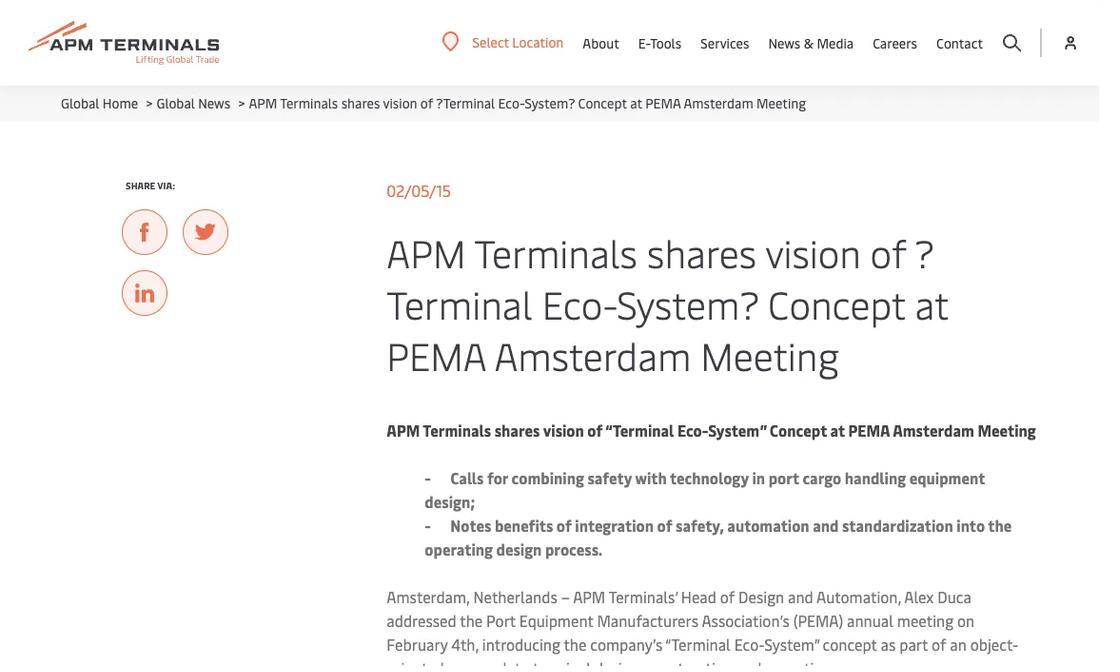 Task type: vqa. For each thing, say whether or not it's contained in the screenshot.
-      Calls for combining safety with technology in port cargo handling equipment design; -      Notes benefits of integration of safety, automation and standardization into the operating design process.
yes



Task type: locate. For each thing, give the bounding box(es) containing it.
eco- inside apm terminals shares vision of ? terminal eco-system? concept at pema amsterdam meeting
[[543, 278, 617, 330]]

addressed
[[387, 611, 457, 631]]

news
[[769, 34, 801, 52], [198, 94, 231, 112]]

news & media
[[769, 34, 854, 52]]

1 vertical spatial the
[[460, 611, 483, 631]]

meeting
[[757, 94, 807, 112], [701, 330, 840, 381], [978, 420, 1037, 441]]

pema
[[646, 94, 681, 112], [387, 330, 486, 381], [849, 420, 891, 441]]

1 vertical spatial -
[[425, 516, 431, 536]]

operating
[[425, 540, 493, 560]]

2 horizontal spatial shares
[[648, 227, 757, 278]]

1 vertical spatial "terminal
[[666, 635, 731, 655]]

the up the terminal on the bottom of page
[[564, 635, 587, 655]]

e-tools
[[639, 34, 682, 52]]

e-
[[639, 34, 651, 52]]

global left home
[[61, 94, 99, 112]]

2 vertical spatial concept
[[770, 420, 828, 441]]

the up "4th,"
[[460, 611, 483, 631]]

0 vertical spatial concept
[[579, 94, 627, 112]]

and up (pema)
[[789, 587, 814, 608]]

0 vertical spatial "terminal
[[605, 420, 675, 441]]

design;
[[425, 492, 475, 512]]

2 vertical spatial amsterdam
[[893, 420, 975, 441]]

1 horizontal spatial news
[[769, 34, 801, 52]]

2 vertical spatial vision
[[543, 420, 585, 441]]

object-
[[971, 635, 1019, 655]]

concept
[[823, 635, 878, 655]]

select location
[[473, 33, 564, 51]]

0 horizontal spatial system?
[[525, 94, 575, 112]]

of up the safety
[[588, 420, 603, 441]]

manufacturers
[[598, 611, 699, 631]]

contact
[[937, 34, 984, 52]]

2 horizontal spatial at
[[916, 278, 949, 330]]

1 horizontal spatial pema
[[646, 94, 681, 112]]

>
[[146, 94, 153, 112], [239, 94, 245, 112]]

0 vertical spatial the
[[989, 516, 1013, 536]]

2 vertical spatial pema
[[849, 420, 891, 441]]

1 horizontal spatial at
[[831, 420, 846, 441]]

vision for eco-
[[543, 420, 585, 441]]

2 > from the left
[[239, 94, 245, 112]]

(pema)
[[794, 611, 844, 631]]

1 horizontal spatial vision
[[543, 420, 585, 441]]

2 global from the left
[[157, 94, 195, 112]]

"terminal inside amsterdam, netherlands – apm terminals' head of design and automation, alex duca addressed the port equipment manufacturers association's (pema) annual meeting on february 4th, introducing the company's "terminal eco-system" concept as part of an object- oriented approach to terminal design, construction and operation.
[[666, 635, 731, 655]]

to
[[515, 659, 530, 667]]

2 vertical spatial shares
[[495, 420, 540, 441]]

integration
[[576, 516, 654, 536]]

global home link
[[61, 94, 138, 112]]

system"
[[709, 420, 767, 441], [765, 635, 820, 655]]

design
[[739, 587, 785, 608]]

amsterdam
[[684, 94, 754, 112], [495, 330, 691, 381], [893, 420, 975, 441]]

1 horizontal spatial >
[[239, 94, 245, 112]]

design,
[[595, 659, 643, 667]]

of left an
[[932, 635, 947, 655]]

share
[[126, 179, 156, 192]]

news & media button
[[769, 0, 854, 86]]

concept
[[579, 94, 627, 112], [769, 278, 906, 330], [770, 420, 828, 441]]

share via:
[[126, 179, 175, 192]]

0 horizontal spatial >
[[146, 94, 153, 112]]

vision
[[383, 94, 418, 112], [766, 227, 861, 278], [543, 420, 585, 441]]

system" up in
[[709, 420, 767, 441]]

"terminal up 'construction'
[[666, 635, 731, 655]]

2 horizontal spatial vision
[[766, 227, 861, 278]]

alex
[[905, 587, 935, 608]]

> right home
[[146, 94, 153, 112]]

0 vertical spatial vision
[[383, 94, 418, 112]]

news left &
[[769, 34, 801, 52]]

construction
[[647, 659, 733, 667]]

global right home
[[157, 94, 195, 112]]

apm inside amsterdam, netherlands – apm terminals' head of design and automation, alex duca addressed the port equipment manufacturers association's (pema) annual meeting on february 4th, introducing the company's "terminal eco-system" concept as part of an object- oriented approach to terminal design, construction and operation.
[[573, 587, 606, 608]]

meeting
[[898, 611, 954, 631]]

0 vertical spatial shares
[[342, 94, 380, 112]]

1 vertical spatial and
[[789, 587, 814, 608]]

apm
[[249, 94, 277, 112], [387, 227, 466, 278], [387, 420, 420, 441], [573, 587, 606, 608]]

the inside -      calls for combining safety with technology in port cargo handling equipment design; -      notes benefits of integration of safety, automation and standardization into the operating design process.
[[989, 516, 1013, 536]]

1 vertical spatial terminals
[[475, 227, 638, 278]]

news inside dropdown button
[[769, 34, 801, 52]]

shares inside apm terminals shares vision of ? terminal eco-system? concept at pema amsterdam meeting
[[648, 227, 757, 278]]

of inside apm terminals shares vision of ? terminal eco-system? concept at pema amsterdam meeting
[[871, 227, 907, 278]]

approach
[[448, 659, 512, 667]]

0 horizontal spatial global
[[61, 94, 99, 112]]

system?
[[525, 94, 575, 112], [617, 278, 759, 330]]

0 horizontal spatial the
[[460, 611, 483, 631]]

of left ?
[[871, 227, 907, 278]]

1 horizontal spatial global
[[157, 94, 195, 112]]

0 vertical spatial and
[[813, 516, 839, 536]]

> right global news link
[[239, 94, 245, 112]]

select
[[473, 33, 509, 51]]

1 vertical spatial shares
[[648, 227, 757, 278]]

"terminal up with
[[605, 420, 675, 441]]

2 horizontal spatial pema
[[849, 420, 891, 441]]

and down cargo
[[813, 516, 839, 536]]

1 vertical spatial news
[[198, 94, 231, 112]]

of right head in the right bottom of the page
[[721, 587, 735, 608]]

shares for eco-
[[495, 420, 540, 441]]

1 vertical spatial pema
[[387, 330, 486, 381]]

4th,
[[452, 635, 479, 655]]

operation.
[[766, 659, 835, 667]]

concept inside apm terminals shares vision of ? terminal eco-system? concept at pema amsterdam meeting
[[769, 278, 906, 330]]

combining
[[512, 468, 585, 489]]

safety
[[588, 468, 632, 489]]

and inside -      calls for combining safety with technology in port cargo handling equipment design; -      notes benefits of integration of safety, automation and standardization into the operating design process.
[[813, 516, 839, 536]]

0 vertical spatial at
[[631, 94, 643, 112]]

2 vertical spatial terminals
[[423, 420, 492, 441]]

1 horizontal spatial system?
[[617, 278, 759, 330]]

system" up "operation."
[[765, 635, 820, 655]]

1 vertical spatial meeting
[[701, 330, 840, 381]]

1 horizontal spatial shares
[[495, 420, 540, 441]]

vision inside apm terminals shares vision of ? terminal eco-system? concept at pema amsterdam meeting
[[766, 227, 861, 278]]

0 vertical spatial pema
[[646, 94, 681, 112]]

handling
[[845, 468, 907, 489]]

via:
[[157, 179, 175, 192]]

news right home
[[198, 94, 231, 112]]

1 vertical spatial system"
[[765, 635, 820, 655]]

terminals inside apm terminals shares vision of ? terminal eco-system? concept at pema amsterdam meeting
[[475, 227, 638, 278]]

1 vertical spatial at
[[916, 278, 949, 330]]

terminals
[[280, 94, 338, 112], [475, 227, 638, 278], [423, 420, 492, 441]]

&
[[804, 34, 814, 52]]

0 vertical spatial system?
[[525, 94, 575, 112]]

the
[[989, 516, 1013, 536], [460, 611, 483, 631], [564, 635, 587, 655]]

about button
[[583, 0, 620, 86]]

of left ?terminal
[[421, 94, 434, 112]]

0 vertical spatial news
[[769, 34, 801, 52]]

2 horizontal spatial the
[[989, 516, 1013, 536]]

- down design; at the bottom
[[425, 516, 431, 536]]

netherlands
[[474, 587, 558, 608]]

careers button
[[873, 0, 918, 86]]

1 vertical spatial system?
[[617, 278, 759, 330]]

terminal
[[387, 278, 533, 330]]

at
[[631, 94, 643, 112], [916, 278, 949, 330], [831, 420, 846, 441]]

terminals'
[[609, 587, 678, 608]]

and
[[813, 516, 839, 536], [789, 587, 814, 608], [737, 659, 762, 667]]

-
[[425, 468, 431, 489], [425, 516, 431, 536]]

0 horizontal spatial shares
[[342, 94, 380, 112]]

services
[[701, 34, 750, 52]]

location
[[513, 33, 564, 51]]

1 vertical spatial concept
[[769, 278, 906, 330]]

apm terminals shares vision of "terminal eco-system" concept at pema amsterdam meeting
[[387, 420, 1037, 441]]

shares
[[342, 94, 380, 112], [648, 227, 757, 278], [495, 420, 540, 441]]

eco-
[[499, 94, 525, 112], [543, 278, 617, 330], [678, 420, 709, 441], [735, 635, 765, 655]]

2 vertical spatial the
[[564, 635, 587, 655]]

–
[[562, 587, 570, 608]]

0 horizontal spatial pema
[[387, 330, 486, 381]]

and down association's
[[737, 659, 762, 667]]

introducing
[[483, 635, 561, 655]]

0 vertical spatial terminals
[[280, 94, 338, 112]]

in
[[753, 468, 766, 489]]

1 vertical spatial amsterdam
[[495, 330, 691, 381]]

0 horizontal spatial at
[[631, 94, 643, 112]]

the right the into
[[989, 516, 1013, 536]]

0 vertical spatial -
[[425, 468, 431, 489]]

- up design; at the bottom
[[425, 468, 431, 489]]

1 vertical spatial vision
[[766, 227, 861, 278]]

global
[[61, 94, 99, 112], [157, 94, 195, 112]]

automation
[[728, 516, 810, 536]]

0 horizontal spatial news
[[198, 94, 231, 112]]



Task type: describe. For each thing, give the bounding box(es) containing it.
automation,
[[817, 587, 902, 608]]

system? inside apm terminals shares vision of ? terminal eco-system? concept at pema amsterdam meeting
[[617, 278, 759, 330]]

terminal
[[533, 659, 591, 667]]

terminals for apm terminals shares vision of ? terminal eco-system? concept at pema amsterdam meeting
[[475, 227, 638, 278]]

vision for terminal
[[766, 227, 861, 278]]

process.
[[546, 540, 603, 560]]

0 horizontal spatial vision
[[383, 94, 418, 112]]

port
[[769, 468, 800, 489]]

part
[[900, 635, 929, 655]]

at inside apm terminals shares vision of ? terminal eco-system? concept at pema amsterdam meeting
[[916, 278, 949, 330]]

select location button
[[442, 31, 564, 52]]

2 vertical spatial at
[[831, 420, 846, 441]]

head
[[682, 587, 717, 608]]

design
[[497, 540, 542, 560]]

0 vertical spatial meeting
[[757, 94, 807, 112]]

1 - from the top
[[425, 468, 431, 489]]

amsterdam,
[[387, 587, 470, 608]]

media
[[818, 34, 854, 52]]

eco- inside amsterdam, netherlands – apm terminals' head of design and automation, alex duca addressed the port equipment manufacturers association's (pema) annual meeting on february 4th, introducing the company's "terminal eco-system" concept as part of an object- oriented approach to terminal design, construction and operation.
[[735, 635, 765, 655]]

meeting inside apm terminals shares vision of ? terminal eco-system? concept at pema amsterdam meeting
[[701, 330, 840, 381]]

oriented
[[387, 659, 445, 667]]

system" inside amsterdam, netherlands – apm terminals' head of design and automation, alex duca addressed the port equipment manufacturers association's (pema) annual meeting on february 4th, introducing the company's "terminal eco-system" concept as part of an object- oriented approach to terminal design, construction and operation.
[[765, 635, 820, 655]]

1 horizontal spatial the
[[564, 635, 587, 655]]

1 global from the left
[[61, 94, 99, 112]]

into
[[957, 516, 986, 536]]

-      calls for combining safety with technology in port cargo handling equipment design; -      notes benefits of integration of safety, automation and standardization into the operating design process.
[[425, 468, 1013, 560]]

safety,
[[676, 516, 724, 536]]

shares for terminal
[[648, 227, 757, 278]]

of up process.
[[557, 516, 572, 536]]

home
[[103, 94, 138, 112]]

2 - from the top
[[425, 516, 431, 536]]

an
[[951, 635, 967, 655]]

cargo
[[803, 468, 842, 489]]

1 > from the left
[[146, 94, 153, 112]]

e-tools button
[[639, 0, 682, 86]]

as
[[881, 635, 897, 655]]

company's
[[591, 635, 663, 655]]

port
[[487, 611, 516, 631]]

global home > global news > apm terminals shares vision of ?terminal eco-system? concept at pema amsterdam meeting
[[61, 94, 807, 112]]

about
[[583, 34, 620, 52]]

2 vertical spatial and
[[737, 659, 762, 667]]

for
[[488, 468, 509, 489]]

of left the safety,
[[658, 516, 673, 536]]

pema inside apm terminals shares vision of ? terminal eco-system? concept at pema amsterdam meeting
[[387, 330, 486, 381]]

tools
[[651, 34, 682, 52]]

equipment
[[910, 468, 986, 489]]

benefits
[[495, 516, 554, 536]]

0 vertical spatial system"
[[709, 420, 767, 441]]

terminals for apm terminals shares vision of "terminal eco-system" concept at pema amsterdam meeting
[[423, 420, 492, 441]]

annual
[[848, 611, 894, 631]]

amsterdam inside apm terminals shares vision of ? terminal eco-system? concept at pema amsterdam meeting
[[495, 330, 691, 381]]

careers
[[873, 34, 918, 52]]

global news link
[[157, 94, 231, 112]]

february
[[387, 635, 448, 655]]

02/05/15
[[387, 180, 451, 201]]

association's
[[702, 611, 790, 631]]

apm terminals shares vision of ? terminal eco-system? concept at pema amsterdam meeting
[[387, 227, 949, 381]]

standardization
[[843, 516, 954, 536]]

2 vertical spatial meeting
[[978, 420, 1037, 441]]

?terminal
[[436, 94, 495, 112]]

?
[[916, 227, 935, 278]]

contact button
[[937, 0, 984, 86]]

amsterdam, netherlands – apm terminals' head of design and automation, alex duca addressed the port equipment manufacturers association's (pema) annual meeting on february 4th, introducing the company's "terminal eco-system" concept as part of an object- oriented approach to terminal design, construction and operation.
[[387, 587, 1019, 667]]

apm inside apm terminals shares vision of ? terminal eco-system? concept at pema amsterdam meeting
[[387, 227, 466, 278]]

with
[[636, 468, 667, 489]]

equipment
[[520, 611, 594, 631]]

services button
[[701, 0, 750, 86]]

duca
[[938, 587, 972, 608]]

on
[[958, 611, 975, 631]]

technology
[[670, 468, 749, 489]]

0 vertical spatial amsterdam
[[684, 94, 754, 112]]



